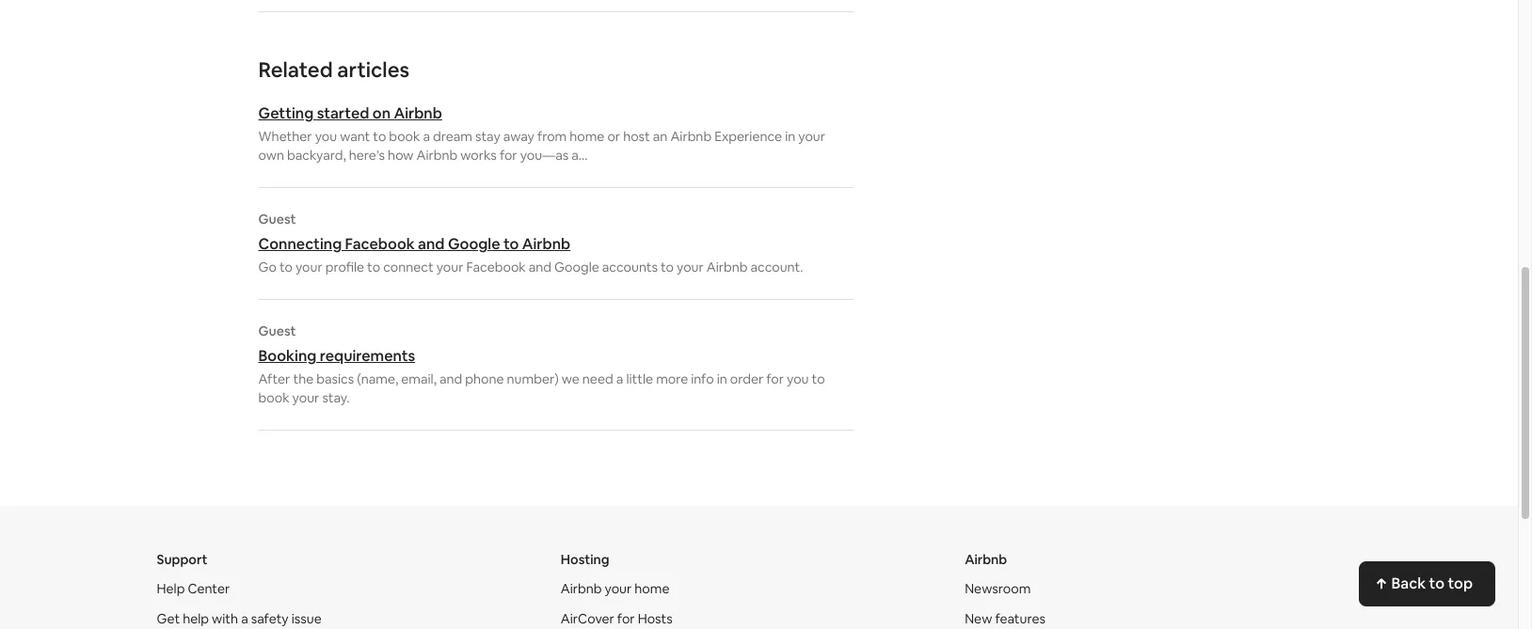 Task type: vqa. For each thing, say whether or not it's contained in the screenshot.
the Newsroom link
yes



Task type: locate. For each thing, give the bounding box(es) containing it.
and down connecting facebook and google to airbnb link
[[529, 259, 552, 276]]

google
[[448, 234, 500, 254], [555, 259, 599, 276]]

dream
[[433, 128, 473, 145]]

connecting facebook and google to airbnb element
[[258, 211, 853, 277]]

back to top button
[[1360, 562, 1496, 607]]

to
[[373, 128, 386, 145], [504, 234, 519, 254], [280, 259, 293, 276], [367, 259, 380, 276], [661, 259, 674, 276], [812, 371, 825, 388], [1430, 574, 1445, 594]]

airbnb up newsroom link
[[965, 552, 1007, 569]]

guest
[[258, 211, 296, 228], [258, 323, 296, 340]]

your right connect
[[437, 259, 464, 276]]

0 horizontal spatial for
[[500, 147, 517, 164]]

your
[[799, 128, 826, 145], [296, 259, 323, 276], [437, 259, 464, 276], [677, 259, 704, 276], [292, 390, 319, 407], [605, 581, 632, 598]]

airbnb
[[394, 104, 442, 123], [671, 128, 712, 145], [417, 147, 458, 164], [522, 234, 571, 254], [707, 259, 748, 276], [965, 552, 1007, 569], [561, 581, 602, 598]]

for right order
[[767, 371, 784, 388]]

book down after
[[258, 390, 290, 407]]

1 vertical spatial guest
[[258, 323, 296, 340]]

stay
[[475, 128, 501, 145]]

facebook
[[345, 234, 415, 254], [466, 259, 526, 276]]

your right experience
[[799, 128, 826, 145]]

(name,
[[357, 371, 398, 388]]

book inside getting started on airbnb whether you want to book a dream stay away from home or host an airbnb experience in your own backyard, here's how airbnb works for you—as a…
[[389, 128, 420, 145]]

issue
[[292, 611, 322, 628]]

articles
[[337, 56, 410, 83]]

0 vertical spatial guest
[[258, 211, 296, 228]]

a left dream
[[423, 128, 430, 145]]

1 guest from the top
[[258, 211, 296, 228]]

connect
[[383, 259, 434, 276]]

and
[[418, 234, 445, 254], [529, 259, 552, 276], [440, 371, 463, 388]]

google down works
[[448, 234, 500, 254]]

go
[[258, 259, 277, 276]]

a
[[423, 128, 430, 145], [616, 371, 624, 388], [241, 611, 248, 628]]

book up how
[[389, 128, 420, 145]]

help center link
[[157, 581, 230, 598]]

guest inside guest connecting facebook and google to airbnb go to your profile to connect your facebook and google accounts to your airbnb account.
[[258, 211, 296, 228]]

0 vertical spatial facebook
[[345, 234, 415, 254]]

started
[[317, 104, 369, 123]]

guest up connecting
[[258, 211, 296, 228]]

aircover for hosts link
[[561, 611, 673, 628]]

0 vertical spatial you
[[315, 128, 337, 145]]

new
[[965, 611, 993, 628]]

2 horizontal spatial a
[[616, 371, 624, 388]]

1 horizontal spatial for
[[617, 611, 635, 628]]

for
[[500, 147, 517, 164], [767, 371, 784, 388], [617, 611, 635, 628]]

home up hosts
[[635, 581, 670, 598]]

phone
[[465, 371, 504, 388]]

your down connecting
[[296, 259, 323, 276]]

0 vertical spatial a
[[423, 128, 430, 145]]

in
[[785, 128, 796, 145], [717, 371, 727, 388]]

requirements
[[320, 346, 415, 366]]

0 vertical spatial for
[[500, 147, 517, 164]]

getting started on airbnb whether you want to book a dream stay away from home or host an airbnb experience in your own backyard, here's how airbnb works for you—as a…
[[258, 104, 826, 164]]

1 horizontal spatial google
[[555, 259, 599, 276]]

an
[[653, 128, 668, 145]]

0 horizontal spatial in
[[717, 371, 727, 388]]

for left hosts
[[617, 611, 635, 628]]

features
[[995, 611, 1046, 628]]

getting
[[258, 104, 314, 123]]

1 horizontal spatial a
[[423, 128, 430, 145]]

or
[[608, 128, 620, 145]]

2 vertical spatial a
[[241, 611, 248, 628]]

you up the backyard,
[[315, 128, 337, 145]]

0 horizontal spatial facebook
[[345, 234, 415, 254]]

center
[[188, 581, 230, 598]]

0 vertical spatial google
[[448, 234, 500, 254]]

more
[[656, 371, 688, 388]]

to inside getting started on airbnb whether you want to book a dream stay away from home or host an airbnb experience in your own backyard, here's how airbnb works for you—as a…
[[373, 128, 386, 145]]

airbnb left account.
[[707, 259, 748, 276]]

home
[[570, 128, 605, 145], [635, 581, 670, 598]]

booking requirements link
[[258, 346, 853, 366]]

1 vertical spatial in
[[717, 371, 727, 388]]

and up connect
[[418, 234, 445, 254]]

1 vertical spatial you
[[787, 371, 809, 388]]

google down connecting facebook and google to airbnb link
[[555, 259, 599, 276]]

1 vertical spatial home
[[635, 581, 670, 598]]

backyard,
[[287, 147, 346, 164]]

with
[[212, 611, 238, 628]]

own
[[258, 147, 284, 164]]

a left little
[[616, 371, 624, 388]]

for inside guest booking requirements after the basics (name, email, and phone number) we need a little more info in order for you to book your stay.
[[767, 371, 784, 388]]

1 vertical spatial for
[[767, 371, 784, 388]]

back
[[1392, 574, 1426, 594]]

0 horizontal spatial you
[[315, 128, 337, 145]]

0 horizontal spatial book
[[258, 390, 290, 407]]

guest connecting facebook and google to airbnb go to your profile to connect your facebook and google accounts to your airbnb account.
[[258, 211, 803, 276]]

hosts
[[638, 611, 673, 628]]

2 horizontal spatial for
[[767, 371, 784, 388]]

you
[[315, 128, 337, 145], [787, 371, 809, 388]]

get help with a safety issue
[[157, 611, 322, 628]]

0 horizontal spatial google
[[448, 234, 500, 254]]

you inside getting started on airbnb whether you want to book a dream stay away from home or host an airbnb experience in your own backyard, here's how airbnb works for you—as a…
[[315, 128, 337, 145]]

1 horizontal spatial in
[[785, 128, 796, 145]]

a right with
[[241, 611, 248, 628]]

related
[[258, 56, 333, 83]]

1 horizontal spatial book
[[389, 128, 420, 145]]

basics
[[317, 371, 354, 388]]

get
[[157, 611, 180, 628]]

0 vertical spatial home
[[570, 128, 605, 145]]

airbnb your home link
[[561, 581, 670, 598]]

1 vertical spatial google
[[555, 259, 599, 276]]

works
[[461, 147, 497, 164]]

your inside getting started on airbnb whether you want to book a dream stay away from home or host an airbnb experience in your own backyard, here's how airbnb works for you—as a…
[[799, 128, 826, 145]]

airbnb down dream
[[417, 147, 458, 164]]

help
[[157, 581, 185, 598]]

1 vertical spatial book
[[258, 390, 290, 407]]

guest up booking
[[258, 323, 296, 340]]

book
[[389, 128, 420, 145], [258, 390, 290, 407]]

facebook down connecting facebook and google to airbnb link
[[466, 259, 526, 276]]

0 vertical spatial book
[[389, 128, 420, 145]]

related articles
[[258, 56, 410, 83]]

0 vertical spatial and
[[418, 234, 445, 254]]

2 vertical spatial and
[[440, 371, 463, 388]]

account.
[[751, 259, 803, 276]]

you right order
[[787, 371, 809, 388]]

need
[[583, 371, 614, 388]]

0 horizontal spatial home
[[570, 128, 605, 145]]

your down the
[[292, 390, 319, 407]]

in right info
[[717, 371, 727, 388]]

safety
[[251, 611, 289, 628]]

2 guest from the top
[[258, 323, 296, 340]]

guest booking requirements after the basics (name, email, and phone number) we need a little more info in order for you to book your stay.
[[258, 323, 825, 407]]

home up a…
[[570, 128, 605, 145]]

1 horizontal spatial you
[[787, 371, 809, 388]]

getting started on airbnb link
[[258, 104, 853, 123]]

on
[[373, 104, 391, 123]]

0 vertical spatial in
[[785, 128, 796, 145]]

for down away
[[500, 147, 517, 164]]

your inside guest booking requirements after the basics (name, email, and phone number) we need a little more info in order for you to book your stay.
[[292, 390, 319, 407]]

from
[[537, 128, 567, 145]]

guest inside guest booking requirements after the basics (name, email, and phone number) we need a little more info in order for you to book your stay.
[[258, 323, 296, 340]]

home inside getting started on airbnb whether you want to book a dream stay away from home or host an airbnb experience in your own backyard, here's how airbnb works for you—as a…
[[570, 128, 605, 145]]

facebook up connect
[[345, 234, 415, 254]]

1 vertical spatial a
[[616, 371, 624, 388]]

guest for connecting
[[258, 211, 296, 228]]

connecting
[[258, 234, 342, 254]]

1 vertical spatial and
[[529, 259, 552, 276]]

in right experience
[[785, 128, 796, 145]]

1 vertical spatial facebook
[[466, 259, 526, 276]]

1 horizontal spatial facebook
[[466, 259, 526, 276]]

and right the email,
[[440, 371, 463, 388]]

we
[[562, 371, 580, 388]]



Task type: describe. For each thing, give the bounding box(es) containing it.
back to top
[[1392, 574, 1473, 594]]

airbnb your home
[[561, 581, 670, 598]]

a…
[[572, 147, 588, 164]]

0 horizontal spatial a
[[241, 611, 248, 628]]

to inside guest booking requirements after the basics (name, email, and phone number) we need a little more info in order for you to book your stay.
[[812, 371, 825, 388]]

airbnb down hosting
[[561, 581, 602, 598]]

how
[[388, 147, 414, 164]]

2 vertical spatial for
[[617, 611, 635, 628]]

after
[[258, 371, 290, 388]]

info
[[691, 371, 714, 388]]

connecting facebook and google to airbnb link
[[258, 234, 853, 254]]

your up aircover for hosts link
[[605, 581, 632, 598]]

help
[[183, 611, 209, 628]]

in inside guest booking requirements after the basics (name, email, and phone number) we need a little more info in order for you to book your stay.
[[717, 371, 727, 388]]

1 horizontal spatial home
[[635, 581, 670, 598]]

number)
[[507, 371, 559, 388]]

to inside "button"
[[1430, 574, 1445, 594]]

accounts
[[602, 259, 658, 276]]

the
[[293, 371, 314, 388]]

get help with a safety issue link
[[157, 611, 322, 628]]

and inside guest booking requirements after the basics (name, email, and phone number) we need a little more info in order for you to book your stay.
[[440, 371, 463, 388]]

new features
[[965, 611, 1046, 628]]

hosting
[[561, 552, 610, 569]]

airbnb down you—as
[[522, 234, 571, 254]]

little
[[626, 371, 653, 388]]

email,
[[401, 371, 437, 388]]

newsroom
[[965, 581, 1031, 598]]

you inside guest booking requirements after the basics (name, email, and phone number) we need a little more info in order for you to book your stay.
[[787, 371, 809, 388]]

support
[[157, 552, 208, 569]]

host
[[623, 128, 650, 145]]

experience
[[715, 128, 782, 145]]

whether
[[258, 128, 312, 145]]

profile
[[325, 259, 364, 276]]

a inside getting started on airbnb whether you want to book a dream stay away from home or host an airbnb experience in your own backyard, here's how airbnb works for you—as a…
[[423, 128, 430, 145]]

order
[[730, 371, 764, 388]]

book inside guest booking requirements after the basics (name, email, and phone number) we need a little more info in order for you to book your stay.
[[258, 390, 290, 407]]

help center
[[157, 581, 230, 598]]

booking requirements element
[[258, 323, 853, 408]]

airbnb right an
[[671, 128, 712, 145]]

top
[[1448, 574, 1473, 594]]

for inside getting started on airbnb whether you want to book a dream stay away from home or host an airbnb experience in your own backyard, here's how airbnb works for you—as a…
[[500, 147, 517, 164]]

your right accounts at the top left
[[677, 259, 704, 276]]

guest for booking
[[258, 323, 296, 340]]

aircover
[[561, 611, 615, 628]]

a inside guest booking requirements after the basics (name, email, and phone number) we need a little more info in order for you to book your stay.
[[616, 371, 624, 388]]

booking
[[258, 346, 317, 366]]

away
[[503, 128, 535, 145]]

airbnb right on
[[394, 104, 442, 123]]

here's
[[349, 147, 385, 164]]

in inside getting started on airbnb whether you want to book a dream stay away from home or host an airbnb experience in your own backyard, here's how airbnb works for you—as a…
[[785, 128, 796, 145]]

stay.
[[322, 390, 350, 407]]

want
[[340, 128, 370, 145]]

newsroom link
[[965, 581, 1031, 598]]

new features link
[[965, 611, 1046, 628]]

aircover for hosts
[[561, 611, 673, 628]]

you—as
[[520, 147, 569, 164]]



